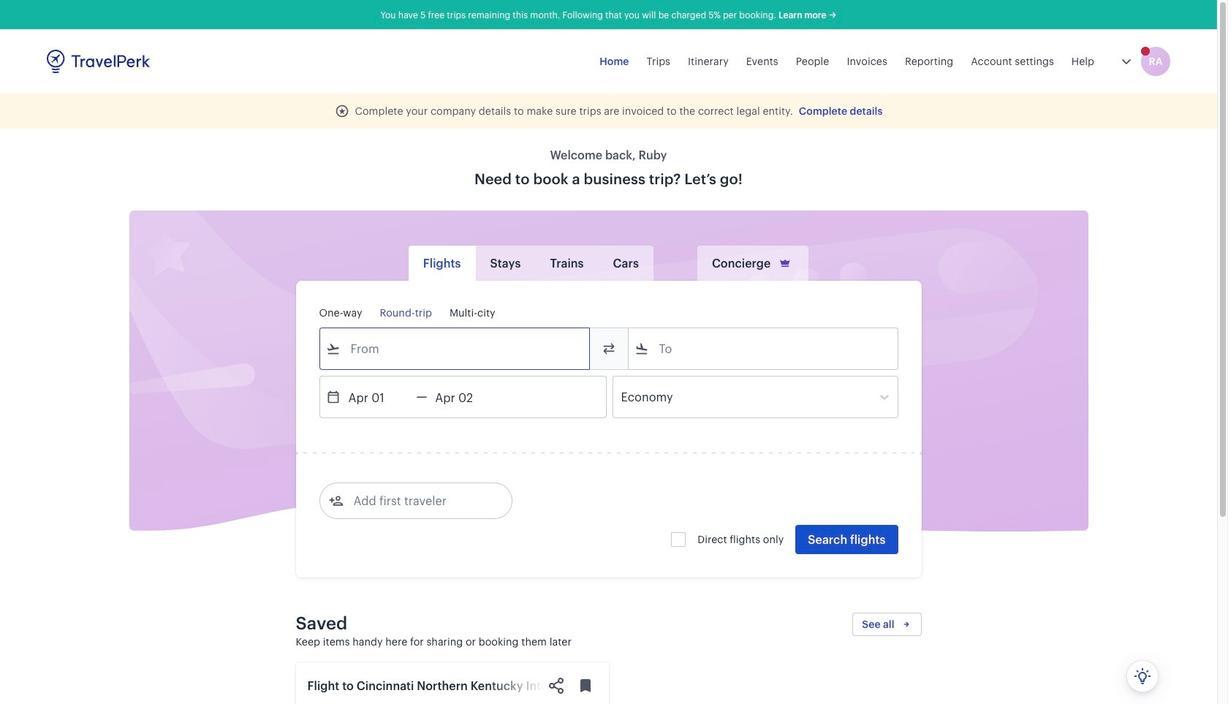 Task type: locate. For each thing, give the bounding box(es) containing it.
To search field
[[649, 337, 878, 360]]

From search field
[[340, 337, 570, 360]]

Add first traveler search field
[[343, 489, 495, 512]]



Task type: describe. For each thing, give the bounding box(es) containing it.
Return text field
[[427, 376, 503, 417]]

Depart text field
[[340, 376, 416, 417]]



